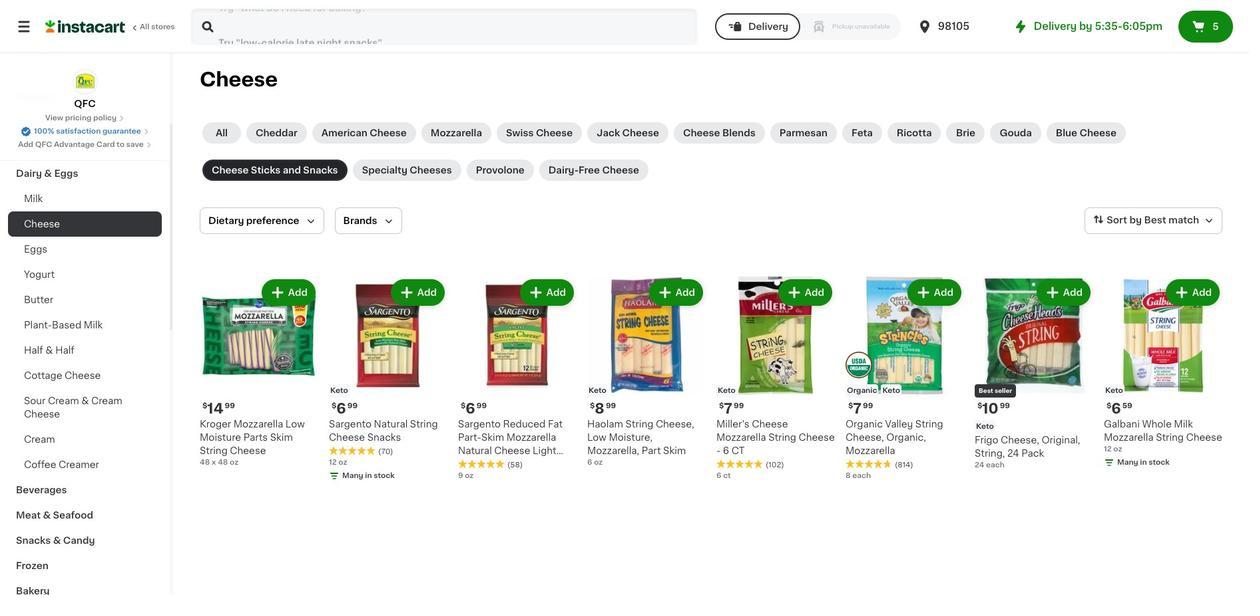 Task type: locate. For each thing, give the bounding box(es) containing it.
1 vertical spatial each
[[852, 473, 871, 480]]

1 horizontal spatial 8
[[846, 473, 851, 480]]

& right meat
[[43, 511, 51, 521]]

0 vertical spatial milk
[[24, 194, 43, 204]]

48 left "x"
[[200, 459, 210, 467]]

part
[[642, 447, 661, 456]]

cheese,
[[656, 420, 694, 430], [846, 434, 884, 443], [1001, 436, 1039, 445]]

2 horizontal spatial skim
[[663, 447, 686, 456]]

$ 6 99 up the sargento natural string cheese snacks
[[332, 402, 358, 416]]

1 horizontal spatial 7
[[853, 402, 862, 416]]

cheese inside the sargento natural string cheese snacks
[[329, 434, 365, 443]]

many in stock down galbani whole milk mozzarella string cheese 12 oz on the bottom right of the page
[[1117, 459, 1170, 467]]

99 inside $ 10 99
[[1000, 403, 1010, 410]]

0 horizontal spatial eggs
[[24, 245, 47, 254]]

all link
[[202, 123, 241, 144]]

best left match at the right of the page
[[1144, 216, 1166, 225]]

1 horizontal spatial natural
[[458, 447, 492, 456]]

1 vertical spatial natural
[[458, 447, 492, 456]]

butter
[[24, 296, 53, 305]]

8
[[595, 402, 605, 416], [846, 473, 851, 480]]

0 horizontal spatial milk
[[24, 194, 43, 204]]

0 horizontal spatial 24
[[975, 462, 984, 469]]

keto for galbani whole milk mozzarella string cheese
[[1105, 388, 1123, 395]]

0 vertical spatial in
[[1140, 459, 1147, 467]]

snacks inside "sargento reduced fat part-skim mozzarella natural cheese light string cheese snacks"
[[527, 460, 560, 469]]

0 vertical spatial low
[[286, 420, 305, 430]]

1 horizontal spatial sargento
[[458, 420, 501, 430]]

$ down organic keto
[[848, 403, 853, 410]]

cottage cheese link
[[8, 364, 162, 389]]

1 horizontal spatial by
[[1130, 216, 1142, 225]]

qfc up view pricing policy link
[[74, 99, 96, 109]]

(102)
[[766, 462, 784, 469]]

skim down the reduced
[[481, 434, 504, 443]]

$ for sargento natural string cheese snacks
[[332, 403, 337, 410]]

0 vertical spatial 12
[[1104, 446, 1112, 453]]

half
[[24, 346, 43, 356], [55, 346, 75, 356]]

view
[[45, 115, 63, 122]]

mozzarella inside miller's cheese mozzarella string cheese - 6 ct
[[717, 434, 766, 443]]

1 horizontal spatial half
[[55, 346, 75, 356]]

2 $ from the left
[[332, 403, 337, 410]]

0 horizontal spatial half
[[24, 346, 43, 356]]

miller's
[[717, 420, 750, 430]]

1 $ from the left
[[202, 403, 207, 410]]

keto up valley
[[883, 388, 900, 395]]

$ for organic valley string cheese, organic, mozzarella
[[848, 403, 853, 410]]

None search field
[[190, 8, 698, 45]]

$ up the sargento natural string cheese snacks
[[332, 403, 337, 410]]

cheese sticks and snacks
[[212, 166, 338, 175]]

organic
[[847, 388, 877, 395], [846, 420, 883, 430]]

4 99 from the left
[[606, 403, 616, 410]]

7 up the miller's
[[724, 402, 733, 416]]

sour cream & cream cheese
[[24, 397, 122, 420]]

$ inside $ 8 99
[[590, 403, 595, 410]]

1 horizontal spatial low
[[587, 434, 607, 443]]

0 horizontal spatial sargento
[[329, 420, 372, 430]]

1 vertical spatial 12
[[329, 459, 337, 467]]

best left seller
[[979, 388, 993, 394]]

& down cottage cheese link
[[81, 397, 89, 406]]

& for half
[[45, 346, 53, 356]]

$ for sargento reduced fat part-skim mozzarella natural cheese light string cheese snacks
[[461, 403, 466, 410]]

6 ct
[[717, 473, 731, 480]]

cheese, up the "pack"
[[1001, 436, 1039, 445]]

& for candy
[[53, 537, 61, 546]]

5 button
[[1179, 11, 1233, 43]]

add button
[[263, 281, 314, 305], [392, 281, 443, 305], [521, 281, 573, 305], [650, 281, 702, 305], [780, 281, 831, 305], [909, 281, 960, 305], [1038, 281, 1089, 305], [1167, 281, 1219, 305]]

1 horizontal spatial stock
[[1149, 459, 1170, 467]]

milk down dairy
[[24, 194, 43, 204]]

organic down item badge image
[[847, 388, 877, 395]]

$ for kroger mozzarella low moisture parts skim string cheese
[[202, 403, 207, 410]]

0 horizontal spatial many
[[342, 473, 363, 480]]

1 vertical spatial many
[[342, 473, 363, 480]]

24 left the "pack"
[[1008, 449, 1019, 459]]

99 right '10'
[[1000, 403, 1010, 410]]

1 vertical spatial organic
[[846, 420, 883, 430]]

6 left 59
[[1112, 402, 1121, 416]]

1 vertical spatial stock
[[374, 473, 395, 480]]

1 vertical spatial many in stock
[[342, 473, 395, 480]]

0 horizontal spatial natural
[[374, 420, 408, 430]]

add button for sargento reduced fat part-skim mozzarella natural cheese light string cheese snacks
[[521, 281, 573, 305]]

2 horizontal spatial cheese,
[[1001, 436, 1039, 445]]

stock down galbani whole milk mozzarella string cheese 12 oz on the bottom right of the page
[[1149, 459, 1170, 467]]

1 horizontal spatial 48
[[218, 459, 228, 467]]

1 horizontal spatial $ 6 99
[[461, 402, 487, 416]]

6 99 from the left
[[863, 403, 873, 410]]

12
[[1104, 446, 1112, 453], [329, 459, 337, 467]]

milk right whole
[[1174, 420, 1193, 430]]

in down the sargento natural string cheese snacks
[[365, 473, 372, 480]]

kroger mozzarella low moisture parts skim string cheese 48 x 48 oz
[[200, 420, 305, 467]]

organic inside organic valley string cheese, organic, mozzarella
[[846, 420, 883, 430]]

by inside "link"
[[1079, 21, 1093, 31]]

snacks up (70)
[[367, 434, 401, 443]]

99 up the miller's
[[734, 403, 744, 410]]

many down galbani at the right bottom of the page
[[1117, 459, 1138, 467]]

1 horizontal spatial eggs
[[54, 169, 78, 178]]

parmesan link
[[770, 123, 837, 144]]

cheese link
[[8, 212, 162, 237]]

2 99 from the left
[[347, 403, 358, 410]]

feta link
[[842, 123, 882, 144]]

sargento for cheese
[[329, 420, 372, 430]]

9 oz
[[458, 473, 474, 480]]

all inside 'link'
[[216, 129, 228, 138]]

qfc inside add qfc advantage card to save link
[[35, 141, 52, 148]]

natural
[[374, 420, 408, 430], [458, 447, 492, 456]]

stock
[[1149, 459, 1170, 467], [374, 473, 395, 480]]

add button for galbani whole milk mozzarella string cheese
[[1167, 281, 1219, 305]]

$ up haolam
[[590, 403, 595, 410]]

7 $ from the left
[[978, 403, 982, 410]]

and
[[283, 166, 301, 175]]

add for sargento reduced fat part-skim mozzarella natural cheese light string cheese snacks
[[547, 288, 566, 298]]

sargento inside "sargento reduced fat part-skim mozzarella natural cheese light string cheese snacks"
[[458, 420, 501, 430]]

1 vertical spatial 8
[[846, 473, 851, 480]]

$ down best seller
[[978, 403, 982, 410]]

$ 6 99
[[332, 402, 358, 416], [461, 402, 487, 416]]

all left cheddar link
[[216, 129, 228, 138]]

low inside kroger mozzarella low moisture parts skim string cheese 48 x 48 oz
[[286, 420, 305, 430]]

1 horizontal spatial qfc
[[74, 99, 96, 109]]

natural down part-
[[458, 447, 492, 456]]

& inside 'link'
[[45, 346, 53, 356]]

6 $ from the left
[[848, 403, 853, 410]]

$ up kroger
[[202, 403, 207, 410]]

99 up part-
[[477, 403, 487, 410]]

4 product group from the left
[[587, 277, 706, 469]]

$ 7 99 down organic keto
[[848, 402, 873, 416]]

$ up the miller's
[[719, 403, 724, 410]]

1 48 from the left
[[200, 459, 210, 467]]

keto up the sargento natural string cheese snacks
[[330, 388, 348, 395]]

string inside haolam string cheese, low moisture, mozzarella, part skim 6 oz
[[626, 420, 653, 430]]

0 horizontal spatial stock
[[374, 473, 395, 480]]

cream
[[48, 397, 79, 406], [91, 397, 122, 406], [24, 436, 55, 445]]

best match
[[1144, 216, 1199, 225]]

1 vertical spatial eggs
[[24, 245, 47, 254]]

0 vertical spatial 8
[[595, 402, 605, 416]]

cheese, up part
[[656, 420, 694, 430]]

0 horizontal spatial 8
[[595, 402, 605, 416]]

0 vertical spatial best
[[1144, 216, 1166, 225]]

snacks up frozen in the bottom left of the page
[[16, 537, 51, 546]]

0 horizontal spatial all
[[140, 23, 149, 31]]

keto for haolam string cheese, low moisture, mozzarella, part skim
[[589, 388, 606, 395]]

to
[[117, 141, 124, 148]]

0 vertical spatial qfc
[[74, 99, 96, 109]]

string inside the sargento natural string cheese snacks
[[410, 420, 438, 430]]

mozzarella up parts
[[234, 420, 283, 430]]

$ 8 99
[[590, 402, 616, 416]]

mozzarella inside kroger mozzarella low moisture parts skim string cheese 48 x 48 oz
[[234, 420, 283, 430]]

7 for miller's
[[724, 402, 733, 416]]

1 vertical spatial low
[[587, 434, 607, 443]]

2 $ 7 99 from the left
[[848, 402, 873, 416]]

5 $ from the left
[[719, 403, 724, 410]]

match
[[1169, 216, 1199, 225]]

eggs up yogurt
[[24, 245, 47, 254]]

8 up haolam
[[595, 402, 605, 416]]

brie link
[[947, 123, 985, 144]]

skim right part
[[663, 447, 686, 456]]

mozzarella down the reduced
[[507, 434, 556, 443]]

12 down galbani at the right bottom of the page
[[1104, 446, 1112, 453]]

string inside organic valley string cheese, organic, mozzarella
[[916, 420, 943, 430]]

product group containing 10
[[975, 277, 1093, 471]]

0 vertical spatial organic
[[847, 388, 877, 395]]

produce link
[[8, 136, 162, 161]]

swiss
[[506, 129, 534, 138]]

100%
[[34, 128, 54, 135]]

2 sargento from the left
[[458, 420, 501, 430]]

0 vertical spatial by
[[1079, 21, 1093, 31]]

qfc down the 100%
[[35, 141, 52, 148]]

1 horizontal spatial many
[[1117, 459, 1138, 467]]

mozzarella up ct
[[717, 434, 766, 443]]

$ inside $ 14 99
[[202, 403, 207, 410]]

6 right -
[[723, 447, 729, 456]]

pricing
[[65, 115, 91, 122]]

sargento up part-
[[458, 420, 501, 430]]

lists
[[37, 46, 60, 55]]

specialty cheeses
[[362, 166, 452, 175]]

1 horizontal spatial delivery
[[1034, 21, 1077, 31]]

in
[[1140, 459, 1147, 467], [365, 473, 372, 480]]

organic left valley
[[846, 420, 883, 430]]

1 horizontal spatial milk
[[84, 321, 103, 330]]

many in stock down (70)
[[342, 473, 395, 480]]

1 horizontal spatial $ 7 99
[[848, 402, 873, 416]]

$ 7 99 for organic
[[848, 402, 873, 416]]

2 $ 6 99 from the left
[[461, 402, 487, 416]]

0 vertical spatial natural
[[374, 420, 408, 430]]

organic valley string cheese, organic, mozzarella
[[846, 420, 943, 456]]

cheese inside 'link'
[[602, 166, 639, 175]]

string inside kroger mozzarella low moisture parts skim string cheese 48 x 48 oz
[[200, 447, 228, 456]]

1 product group from the left
[[200, 277, 318, 469]]

advantage
[[54, 141, 95, 148]]

milk inside "link"
[[24, 194, 43, 204]]

free
[[579, 166, 600, 175]]

0 horizontal spatial cheese,
[[656, 420, 694, 430]]

0 horizontal spatial in
[[365, 473, 372, 480]]

cottage
[[24, 372, 62, 381]]

8 $ from the left
[[1107, 403, 1112, 410]]

7 add button from the left
[[1038, 281, 1089, 305]]

guarantee
[[103, 128, 141, 135]]

all for all
[[216, 129, 228, 138]]

in down galbani whole milk mozzarella string cheese 12 oz on the bottom right of the page
[[1140, 459, 1147, 467]]

0 horizontal spatial $ 6 99
[[332, 402, 358, 416]]

$ 6 99 up part-
[[461, 402, 487, 416]]

1 horizontal spatial best
[[1144, 216, 1166, 225]]

6 add button from the left
[[909, 281, 960, 305]]

snacks right and
[[303, 166, 338, 175]]

delivery inside "link"
[[1034, 21, 1077, 31]]

4 add button from the left
[[650, 281, 702, 305]]

1 $ 6 99 from the left
[[332, 402, 358, 416]]

7 99 from the left
[[1000, 403, 1010, 410]]

delivery
[[1034, 21, 1077, 31], [748, 22, 788, 31]]

specialty cheeses link
[[353, 160, 461, 181]]

skim right parts
[[270, 434, 293, 443]]

$ inside $ 6 59
[[1107, 403, 1112, 410]]

each inside frigo cheese, original, string, 24 pack 24 each
[[986, 462, 1005, 469]]

parts
[[243, 434, 268, 443]]

organic for organic valley string cheese, organic, mozzarella
[[846, 420, 883, 430]]

seller
[[995, 388, 1012, 394]]

haolam string cheese, low moisture, mozzarella, part skim 6 oz
[[587, 420, 694, 467]]

$ up part-
[[461, 403, 466, 410]]

brie
[[956, 129, 976, 138]]

5
[[1213, 22, 1219, 31]]

99 down organic keto
[[863, 403, 873, 410]]

1 vertical spatial all
[[216, 129, 228, 138]]

creamer
[[59, 461, 99, 470]]

& right dairy
[[44, 169, 52, 178]]

7 product group from the left
[[975, 277, 1093, 471]]

swiss cheese link
[[497, 123, 582, 144]]

product group
[[200, 277, 318, 469], [329, 277, 447, 485], [458, 277, 577, 482], [587, 277, 706, 469], [717, 277, 835, 482], [846, 277, 964, 482], [975, 277, 1093, 471], [1104, 277, 1223, 471]]

oz down the sargento natural string cheese snacks
[[339, 459, 347, 467]]

0 horizontal spatial 48
[[200, 459, 210, 467]]

oz down galbani at the right bottom of the page
[[1114, 446, 1122, 453]]

24 down string,
[[975, 462, 984, 469]]

0 horizontal spatial low
[[286, 420, 305, 430]]

half down plant-based milk
[[55, 346, 75, 356]]

0 vertical spatial each
[[986, 462, 1005, 469]]

milk for plant-based milk
[[84, 321, 103, 330]]

1 add button from the left
[[263, 281, 314, 305]]

meat
[[16, 511, 41, 521]]

dairy-
[[549, 166, 579, 175]]

2 vertical spatial milk
[[1174, 420, 1193, 430]]

mozzarella up the 8 each
[[846, 447, 895, 456]]

by inside field
[[1130, 216, 1142, 225]]

2 add button from the left
[[392, 281, 443, 305]]

ricotta
[[897, 129, 932, 138]]

by left 5:35-
[[1079, 21, 1093, 31]]

3 99 from the left
[[477, 403, 487, 410]]

5 99 from the left
[[734, 403, 744, 410]]

keto up the miller's
[[718, 388, 736, 395]]

ricotta link
[[888, 123, 941, 144]]

half down plant-
[[24, 346, 43, 356]]

natural up (70)
[[374, 420, 408, 430]]

mozzarella inside organic valley string cheese, organic, mozzarella
[[846, 447, 895, 456]]

keto up $ 8 99
[[589, 388, 606, 395]]

1 vertical spatial best
[[979, 388, 993, 394]]

1 vertical spatial qfc
[[35, 141, 52, 148]]

mozzarella down galbani at the right bottom of the page
[[1104, 434, 1154, 443]]

2 product group from the left
[[329, 277, 447, 485]]

$ 6 59
[[1107, 402, 1132, 416]]

8 add button from the left
[[1167, 281, 1219, 305]]

0 horizontal spatial $ 7 99
[[719, 402, 744, 416]]

0 horizontal spatial 7
[[724, 402, 733, 416]]

1 horizontal spatial skim
[[481, 434, 504, 443]]

sargento natural string cheese snacks
[[329, 420, 438, 443]]

add
[[18, 141, 33, 148], [288, 288, 308, 298], [417, 288, 437, 298], [547, 288, 566, 298], [676, 288, 695, 298], [805, 288, 824, 298], [934, 288, 954, 298], [1063, 288, 1083, 298], [1192, 288, 1212, 298]]

48 right "x"
[[218, 459, 228, 467]]

1 vertical spatial milk
[[84, 321, 103, 330]]

2 7 from the left
[[853, 402, 862, 416]]

mozzarella
[[431, 129, 482, 138], [234, 420, 283, 430], [507, 434, 556, 443], [717, 434, 766, 443], [1104, 434, 1154, 443], [846, 447, 895, 456]]

all left stores
[[140, 23, 149, 31]]

all inside "link"
[[140, 23, 149, 31]]

1 horizontal spatial cheese,
[[846, 434, 884, 443]]

2 horizontal spatial milk
[[1174, 420, 1193, 430]]

$ 6 99 for sargento reduced fat part-skim mozzarella natural cheese light string cheese snacks
[[461, 402, 487, 416]]

1 sargento from the left
[[329, 420, 372, 430]]

0 horizontal spatial skim
[[270, 434, 293, 443]]

snacks down light
[[527, 460, 560, 469]]

qfc inside qfc link
[[74, 99, 96, 109]]

99 right 14 at the left of the page
[[225, 403, 235, 410]]

Search field
[[192, 9, 696, 44]]

1 horizontal spatial each
[[986, 462, 1005, 469]]

99 up haolam
[[606, 403, 616, 410]]

delivery inside button
[[748, 22, 788, 31]]

99 up the sargento natural string cheese snacks
[[347, 403, 358, 410]]

2 48 from the left
[[218, 459, 228, 467]]

6 left the ct
[[717, 473, 721, 480]]

plant-based milk link
[[8, 313, 162, 338]]

$ 7 99
[[719, 402, 744, 416], [848, 402, 873, 416]]

1 vertical spatial by
[[1130, 216, 1142, 225]]

3 add button from the left
[[521, 281, 573, 305]]

keto up $ 6 59
[[1105, 388, 1123, 395]]

keto up frigo
[[976, 424, 994, 431]]

$ for haolam string cheese, low moisture, mozzarella, part skim
[[590, 403, 595, 410]]

light
[[533, 447, 556, 456]]

sargento inside the sargento natural string cheese snacks
[[329, 420, 372, 430]]

& up cottage
[[45, 346, 53, 356]]

99 inside $ 14 99
[[225, 403, 235, 410]]

0 vertical spatial many in stock
[[1117, 459, 1170, 467]]

recipes
[[16, 93, 55, 103]]

dairy-free cheese
[[549, 166, 639, 175]]

best inside field
[[1144, 216, 1166, 225]]

$ left 59
[[1107, 403, 1112, 410]]

12 down the sargento natural string cheese snacks
[[329, 459, 337, 467]]

0 horizontal spatial each
[[852, 473, 871, 480]]

1 $ 7 99 from the left
[[719, 402, 744, 416]]

5 add button from the left
[[780, 281, 831, 305]]

qfc logo image
[[72, 69, 98, 95]]

milk right based
[[84, 321, 103, 330]]

99 for organic valley string cheese, organic, mozzarella
[[863, 403, 873, 410]]

by for delivery
[[1079, 21, 1093, 31]]

card
[[96, 141, 115, 148]]

qfc link
[[72, 69, 98, 111]]

$ 7 99 up the miller's
[[719, 402, 744, 416]]

3 $ from the left
[[461, 403, 466, 410]]

cream up coffee
[[24, 436, 55, 445]]

skim
[[270, 434, 293, 443], [481, 434, 504, 443], [663, 447, 686, 456]]

cheese, up the 8 each
[[846, 434, 884, 443]]

mozzarella,
[[587, 447, 639, 456]]

based
[[52, 321, 81, 330]]

1 horizontal spatial 12
[[1104, 446, 1112, 453]]

0 horizontal spatial qfc
[[35, 141, 52, 148]]

by right sort
[[1130, 216, 1142, 225]]

1 7 from the left
[[724, 402, 733, 416]]

add for galbani whole milk mozzarella string cheese
[[1192, 288, 1212, 298]]

cheese inside galbani whole milk mozzarella string cheese 12 oz
[[1186, 434, 1222, 443]]

stock down (70)
[[374, 473, 395, 480]]

save
[[126, 141, 144, 148]]

string inside "sargento reduced fat part-skim mozzarella natural cheese light string cheese snacks"
[[458, 460, 486, 469]]

blends
[[722, 129, 756, 138]]

0 horizontal spatial delivery
[[748, 22, 788, 31]]

3 product group from the left
[[458, 277, 577, 482]]

each down string,
[[986, 462, 1005, 469]]

sargento for part-
[[458, 420, 501, 430]]

1 99 from the left
[[225, 403, 235, 410]]

each down organic valley string cheese, organic, mozzarella
[[852, 473, 871, 480]]

cheese blends
[[683, 129, 756, 138]]

many down 12 oz
[[342, 473, 363, 480]]

1 horizontal spatial all
[[216, 129, 228, 138]]

0 horizontal spatial by
[[1079, 21, 1093, 31]]

cream down "cottage cheese"
[[48, 397, 79, 406]]

moisture
[[200, 434, 241, 443]]

4 $ from the left
[[590, 403, 595, 410]]

1 vertical spatial in
[[365, 473, 372, 480]]

many in stock
[[1117, 459, 1170, 467], [342, 473, 395, 480]]

0 vertical spatial all
[[140, 23, 149, 31]]

& left candy
[[53, 537, 61, 546]]

add inside add qfc advantage card to save link
[[18, 141, 33, 148]]

8 down organic valley string cheese, organic, mozzarella
[[846, 473, 851, 480]]

99 inside $ 8 99
[[606, 403, 616, 410]]

milk inside galbani whole milk mozzarella string cheese 12 oz
[[1174, 420, 1193, 430]]

oz right "x"
[[230, 459, 238, 467]]

6 down the "mozzarella,"
[[587, 459, 592, 467]]

eggs down advantage
[[54, 169, 78, 178]]

7 down organic keto
[[853, 402, 862, 416]]

oz down the "mozzarella,"
[[594, 459, 603, 467]]

0 horizontal spatial best
[[979, 388, 993, 394]]

0 vertical spatial 24
[[1008, 449, 1019, 459]]



Task type: vqa. For each thing, say whether or not it's contained in the screenshot.
Feta link
yes



Task type: describe. For each thing, give the bounding box(es) containing it.
mozzarella link
[[421, 123, 491, 144]]

(814)
[[895, 462, 913, 469]]

best for best match
[[1144, 216, 1166, 225]]

dietary preference
[[208, 216, 299, 226]]

organic for organic keto
[[847, 388, 877, 395]]

best for best seller
[[979, 388, 993, 394]]

cheese inside the sour cream & cream cheese
[[24, 410, 60, 420]]

cheese, inside organic valley string cheese, organic, mozzarella
[[846, 434, 884, 443]]

satisfaction
[[56, 128, 101, 135]]

sour cream & cream cheese link
[[8, 389, 162, 428]]

& for seafood
[[43, 511, 51, 521]]

7 for organic
[[853, 402, 862, 416]]

keto for sargento natural string cheese snacks
[[330, 388, 348, 395]]

ct
[[723, 473, 731, 480]]

add for sargento natural string cheese snacks
[[417, 288, 437, 298]]

frozen
[[16, 562, 48, 571]]

Best match Sort by field
[[1085, 208, 1223, 234]]

mozzarella inside "sargento reduced fat part-skim mozzarella natural cheese light string cheese snacks"
[[507, 434, 556, 443]]

dairy & eggs link
[[8, 161, 162, 186]]

6 up the sargento natural string cheese snacks
[[337, 402, 346, 416]]

jack cheese link
[[588, 123, 669, 144]]

0 vertical spatial stock
[[1149, 459, 1170, 467]]

half & half
[[24, 346, 75, 356]]

valley
[[885, 420, 913, 430]]

sort
[[1107, 216, 1127, 225]]

1 horizontal spatial 24
[[1008, 449, 1019, 459]]

snacks inside the sargento natural string cheese snacks
[[367, 434, 401, 443]]

instacart logo image
[[45, 19, 125, 35]]

ct
[[732, 447, 745, 456]]

natural inside "sargento reduced fat part-skim mozzarella natural cheese light string cheese snacks"
[[458, 447, 492, 456]]

provolone link
[[467, 160, 534, 181]]

by for sort
[[1130, 216, 1142, 225]]

6 inside miller's cheese mozzarella string cheese - 6 ct
[[723, 447, 729, 456]]

99 for kroger mozzarella low moisture parts skim string cheese
[[225, 403, 235, 410]]

whole
[[1142, 420, 1172, 430]]

1 horizontal spatial in
[[1140, 459, 1147, 467]]

99 for sargento natural string cheese snacks
[[347, 403, 358, 410]]

skim inside kroger mozzarella low moisture parts skim string cheese 48 x 48 oz
[[270, 434, 293, 443]]

miller's cheese mozzarella string cheese - 6 ct
[[717, 420, 835, 456]]

1 horizontal spatial many in stock
[[1117, 459, 1170, 467]]

delivery for delivery by 5:35-6:05pm
[[1034, 21, 1077, 31]]

keto for miller's cheese mozzarella string cheese - 6 ct
[[718, 388, 736, 395]]

-
[[717, 447, 721, 456]]

sticks
[[251, 166, 281, 175]]

provolone
[[476, 166, 525, 175]]

dietary preference button
[[200, 208, 324, 234]]

cheese inside kroger mozzarella low moisture parts skim string cheese 48 x 48 oz
[[230, 447, 266, 456]]

$ 7 99 for miller's
[[719, 402, 744, 416]]

cream down cottage cheese link
[[91, 397, 122, 406]]

product group containing 8
[[587, 277, 706, 469]]

99 for sargento reduced fat part-skim mozzarella natural cheese light string cheese snacks
[[477, 403, 487, 410]]

x
[[212, 459, 216, 467]]

$ 10 99
[[978, 402, 1010, 416]]

lists link
[[8, 37, 162, 64]]

sargento reduced fat part-skim mozzarella natural cheese light string cheese snacks
[[458, 420, 563, 469]]

cream link
[[8, 428, 162, 453]]

add button for organic valley string cheese, organic, mozzarella
[[909, 281, 960, 305]]

0 vertical spatial eggs
[[54, 169, 78, 178]]

snacks & candy link
[[8, 529, 162, 554]]

cheese, inside frigo cheese, original, string, 24 pack 24 each
[[1001, 436, 1039, 445]]

string inside miller's cheese mozzarella string cheese - 6 ct
[[769, 434, 796, 443]]

thanksgiving
[[16, 119, 80, 128]]

oz inside galbani whole milk mozzarella string cheese 12 oz
[[1114, 446, 1122, 453]]

1 half from the left
[[24, 346, 43, 356]]

oz inside kroger mozzarella low moisture parts skim string cheese 48 x 48 oz
[[230, 459, 238, 467]]

& inside the sour cream & cream cheese
[[81, 397, 89, 406]]

0 horizontal spatial many in stock
[[342, 473, 395, 480]]

coffee
[[24, 461, 56, 470]]

100% satisfaction guarantee
[[34, 128, 141, 135]]

6 product group from the left
[[846, 277, 964, 482]]

organic keto
[[847, 388, 900, 395]]

99 for haolam string cheese, low moisture, mozzarella, part skim
[[606, 403, 616, 410]]

moisture,
[[609, 434, 653, 443]]

mozzarella inside galbani whole milk mozzarella string cheese 12 oz
[[1104, 434, 1154, 443]]

organic,
[[887, 434, 926, 443]]

swiss cheese
[[506, 129, 573, 138]]

add button for haolam string cheese, low moisture, mozzarella, part skim
[[650, 281, 702, 305]]

$ 6 99 for sargento natural string cheese snacks
[[332, 402, 358, 416]]

stores
[[151, 23, 175, 31]]

9
[[458, 473, 463, 480]]

add button for sargento natural string cheese snacks
[[392, 281, 443, 305]]

original,
[[1042, 436, 1080, 445]]

add qfc advantage card to save link
[[18, 140, 152, 150]]

add qfc advantage card to save
[[18, 141, 144, 148]]

dairy-free cheese link
[[539, 160, 649, 181]]

add button for frigo cheese, original, string, 24 pack
[[1038, 281, 1089, 305]]

$ for galbani whole milk mozzarella string cheese
[[1107, 403, 1112, 410]]

snacks inside snacks & candy link
[[16, 537, 51, 546]]

american
[[321, 129, 367, 138]]

haolam
[[587, 420, 623, 430]]

5 product group from the left
[[717, 277, 835, 482]]

$ for miller's cheese mozzarella string cheese - 6 ct
[[719, 403, 724, 410]]

add for frigo cheese, original, string, 24 pack
[[1063, 288, 1083, 298]]

all for all stores
[[140, 23, 149, 31]]

milk link
[[8, 186, 162, 212]]

product group containing 14
[[200, 277, 318, 469]]

pack
[[1022, 449, 1044, 459]]

coffee creamer link
[[8, 453, 162, 478]]

oz right 9 on the left of page
[[465, 473, 474, 480]]

thanksgiving link
[[8, 111, 162, 136]]

jack
[[597, 129, 620, 138]]

service type group
[[715, 13, 901, 40]]

add for kroger mozzarella low moisture parts skim string cheese
[[288, 288, 308, 298]]

6 up part-
[[466, 402, 475, 416]]

& for eggs
[[44, 169, 52, 178]]

delivery for delivery
[[748, 22, 788, 31]]

oz inside haolam string cheese, low moisture, mozzarella, part skim 6 oz
[[594, 459, 603, 467]]

cheddar link
[[246, 123, 307, 144]]

add for miller's cheese mozzarella string cheese - 6 ct
[[805, 288, 824, 298]]

6:05pm
[[1123, 21, 1163, 31]]

0 horizontal spatial 12
[[329, 459, 337, 467]]

snacks inside cheese sticks and snacks link
[[303, 166, 338, 175]]

reduced
[[503, 420, 546, 430]]

add button for miller's cheese mozzarella string cheese - 6 ct
[[780, 281, 831, 305]]

parmesan
[[780, 129, 828, 138]]

sour
[[24, 397, 46, 406]]

1 vertical spatial 24
[[975, 462, 984, 469]]

12 inside galbani whole milk mozzarella string cheese 12 oz
[[1104, 446, 1112, 453]]

gouda link
[[991, 123, 1041, 144]]

eggs link
[[8, 237, 162, 262]]

cheese, inside haolam string cheese, low moisture, mozzarella, part skim 6 oz
[[656, 420, 694, 430]]

skim inside "sargento reduced fat part-skim mozzarella natural cheese light string cheese snacks"
[[481, 434, 504, 443]]

yogurt link
[[8, 262, 162, 288]]

$ inside $ 10 99
[[978, 403, 982, 410]]

part-
[[458, 434, 481, 443]]

string inside galbani whole milk mozzarella string cheese 12 oz
[[1156, 434, 1184, 443]]

meat & seafood
[[16, 511, 93, 521]]

natural inside the sargento natural string cheese snacks
[[374, 420, 408, 430]]

cheese sticks and snacks link
[[202, 160, 347, 181]]

$ 14 99
[[202, 402, 235, 416]]

add button for kroger mozzarella low moisture parts skim string cheese
[[263, 281, 314, 305]]

99 for miller's cheese mozzarella string cheese - 6 ct
[[734, 403, 744, 410]]

low inside haolam string cheese, low moisture, mozzarella, part skim 6 oz
[[587, 434, 607, 443]]

2 half from the left
[[55, 346, 75, 356]]

59
[[1123, 403, 1132, 410]]

8 each
[[846, 473, 871, 480]]

dietary
[[208, 216, 244, 226]]

delivery button
[[715, 13, 800, 40]]

98105
[[938, 21, 970, 31]]

mozzarella up cheeses
[[431, 129, 482, 138]]

milk for galbani whole milk mozzarella string cheese 12 oz
[[1174, 420, 1193, 430]]

recipes link
[[8, 85, 162, 111]]

add for organic valley string cheese, organic, mozzarella
[[934, 288, 954, 298]]

6 inside haolam string cheese, low moisture, mozzarella, part skim 6 oz
[[587, 459, 592, 467]]

item badge image
[[846, 352, 872, 379]]

add for haolam string cheese, low moisture, mozzarella, part skim
[[676, 288, 695, 298]]

(58)
[[507, 462, 523, 469]]

8 product group from the left
[[1104, 277, 1223, 471]]

0 vertical spatial many
[[1117, 459, 1138, 467]]

12 oz
[[329, 459, 347, 467]]

skim inside haolam string cheese, low moisture, mozzarella, part skim 6 oz
[[663, 447, 686, 456]]

galbani whole milk mozzarella string cheese 12 oz
[[1104, 420, 1222, 453]]

(70)
[[378, 449, 393, 456]]

jack cheese
[[597, 129, 659, 138]]

14
[[207, 402, 223, 416]]



